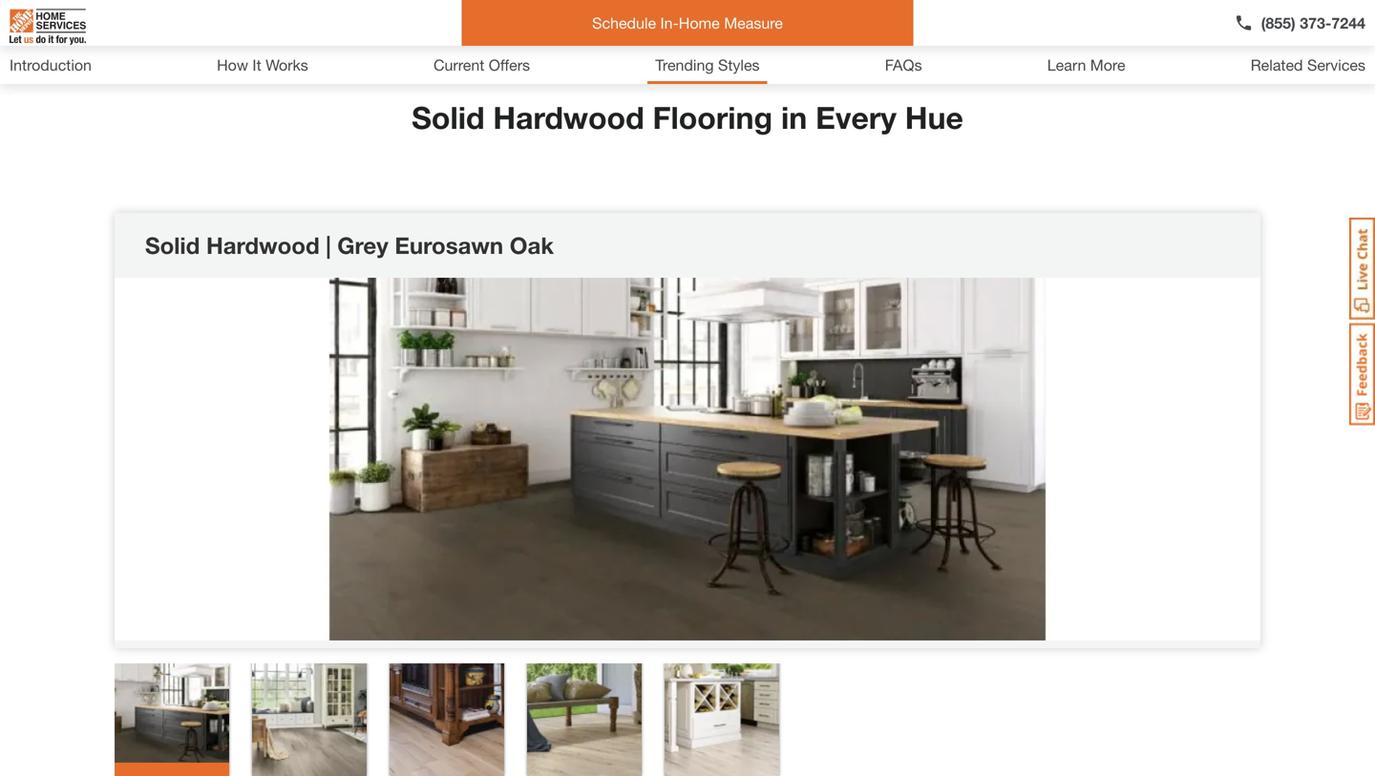 Task type: describe. For each thing, give the bounding box(es) containing it.
styles
[[718, 56, 760, 74]]

every
[[816, 99, 897, 136]]

|
[[326, 232, 331, 259]]

do it for you logo image
[[10, 1, 86, 53]]

schedule in-home measure button
[[462, 0, 914, 46]]

it
[[253, 56, 261, 74]]

more
[[1091, 56, 1126, 74]]

solid hardwood | grey eurosawn oak
[[145, 232, 554, 259]]

feedback link image
[[1350, 323, 1376, 426]]

related
[[1251, 56, 1304, 74]]

current offers
[[434, 56, 530, 74]]

in
[[781, 99, 807, 136]]

solid hardwood flooring in every hue
[[412, 99, 964, 136]]

learn
[[1048, 56, 1087, 74]]

offers
[[489, 56, 530, 74]]

hardwood for |
[[206, 232, 320, 259]]

how
[[217, 56, 248, 74]]

current
[[434, 56, 485, 74]]



Task type: locate. For each thing, give the bounding box(es) containing it.
hardwood down the offers
[[493, 99, 645, 136]]

trending styles
[[656, 56, 760, 74]]

works
[[266, 56, 308, 74]]

1 vertical spatial hardwood
[[206, 232, 320, 259]]

schedule in-home measure
[[592, 14, 783, 32]]

learn more
[[1048, 56, 1126, 74]]

grey
[[338, 232, 389, 259]]

live chat image
[[1350, 218, 1376, 320]]

0 horizontal spatial solid
[[145, 232, 200, 259]]

373-
[[1300, 14, 1332, 32]]

0 vertical spatial solid
[[412, 99, 485, 136]]

in-
[[661, 14, 679, 32]]

hue
[[905, 99, 964, 136]]

hardwood for flooring
[[493, 99, 645, 136]]

(855) 373-7244
[[1262, 14, 1366, 32]]

faqs
[[885, 56, 922, 74]]

eurosawn
[[395, 232, 504, 259]]

home
[[679, 14, 720, 32]]

(855) 373-7244 link
[[1235, 11, 1366, 34]]

hardwood left |
[[206, 232, 320, 259]]

measure
[[724, 14, 783, 32]]

oak
[[510, 232, 554, 259]]

(855)
[[1262, 14, 1296, 32]]

solid
[[412, 99, 485, 136], [145, 232, 200, 259]]

related services
[[1251, 56, 1366, 74]]

0 horizontal spatial hardwood
[[206, 232, 320, 259]]

how it works
[[217, 56, 308, 74]]

7244
[[1332, 14, 1366, 32]]

1 horizontal spatial hardwood
[[493, 99, 645, 136]]

introduction
[[10, 56, 92, 74]]

solid for solid hardwood | grey eurosawn oak
[[145, 232, 200, 259]]

1 vertical spatial solid
[[145, 232, 200, 259]]

0 vertical spatial hardwood
[[493, 99, 645, 136]]

trending
[[656, 56, 714, 74]]

1 horizontal spatial solid
[[412, 99, 485, 136]]

hardwood
[[493, 99, 645, 136], [206, 232, 320, 259]]

services
[[1308, 56, 1366, 74]]

solid for solid hardwood flooring in every hue
[[412, 99, 485, 136]]

schedule
[[592, 14, 656, 32]]

flooring
[[653, 99, 773, 136]]

gallery - castlebury scarborough grey eurosawn oak - image image
[[115, 278, 1261, 641]]



Task type: vqa. For each thing, say whether or not it's contained in the screenshot.
Related Services
yes



